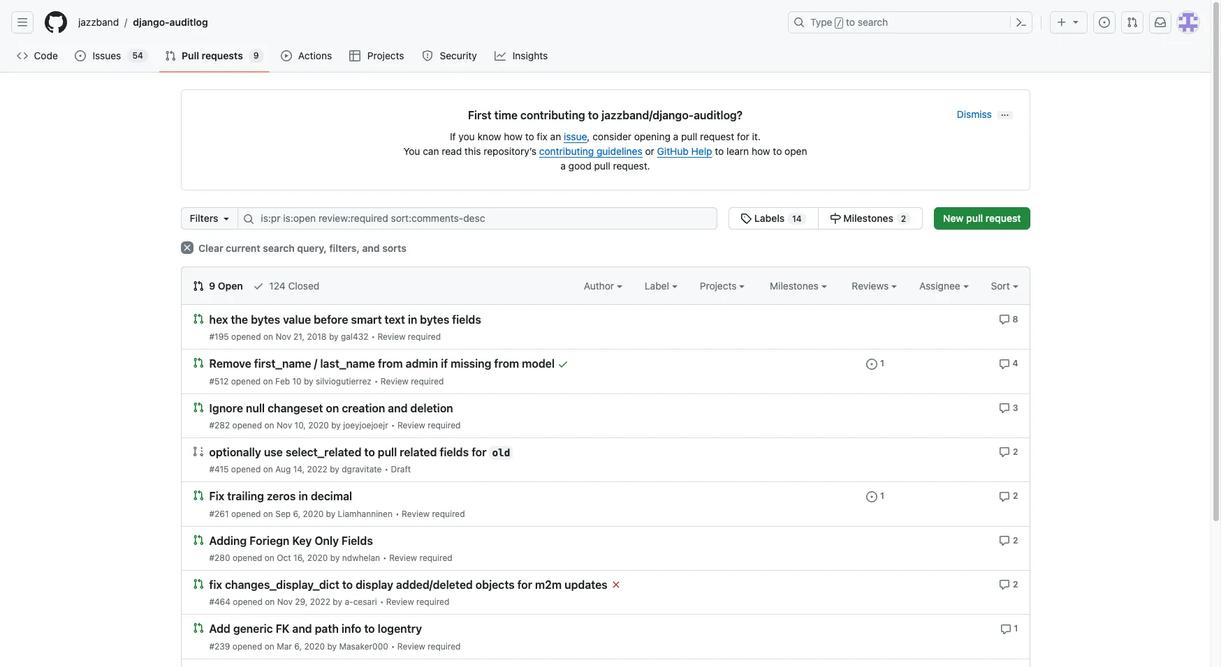 Task type: vqa. For each thing, say whether or not it's contained in the screenshot.
• inside the Add generic FK and path info to logentry #239             opened on Mar 6, 2020 by Masaker000 • Review required
yes



Task type: describe. For each thing, give the bounding box(es) containing it.
author button
[[584, 279, 622, 293]]

opening
[[634, 131, 671, 143]]

can
[[423, 145, 439, 157]]

projects inside 'link'
[[367, 50, 404, 61]]

check image
[[253, 281, 264, 292]]

comment image for remove first_name / last_name from admin if missing from model
[[999, 359, 1010, 370]]

required inside hex the bytes value before smart text in bytes fields #195             opened on nov 21, 2018 by gal432 • review required
[[408, 332, 441, 343]]

aug
[[275, 465, 291, 475]]

generic
[[233, 624, 273, 636]]

open pull request element for add generic fk and path info to logentry
[[192, 623, 204, 635]]

on down changes_display_dict
[[265, 598, 275, 608]]

by inside 'fix trailing zeros in decimal #261             opened on sep 6, 2020 by liamhanninen • review required'
[[326, 509, 336, 520]]

fields
[[342, 535, 373, 548]]

author
[[584, 280, 617, 292]]

to left open
[[773, 145, 782, 157]]

opened inside optionally use select_related to pull related fields for old #415             opened on aug 14, 2022 by dgravitate • draft
[[231, 465, 261, 475]]

fk
[[276, 624, 290, 636]]

added/deleted
[[396, 579, 473, 592]]

type / to search
[[811, 16, 888, 28]]

on inside hex the bytes value before smart text in bytes fields #195             opened on nov 21, 2018 by gal432 • review required
[[263, 332, 273, 343]]

open pull request element for ignore null changeset on creation and deletion
[[192, 401, 204, 413]]

auditlog?
[[694, 109, 743, 122]]

to up ,
[[588, 109, 599, 122]]

query,
[[297, 242, 327, 254]]

notifications image
[[1155, 17, 1166, 28]]

2 vertical spatial nov
[[277, 598, 293, 608]]

to up a-
[[342, 579, 353, 592]]

/ for type
[[837, 18, 842, 28]]

open pull request element for hex the bytes value before smart text in bytes fields
[[192, 313, 204, 325]]

by inside the add generic fk and path info to logentry #239             opened on mar 6, 2020 by masaker000 • review required
[[327, 642, 337, 652]]

guidelines
[[597, 145, 643, 157]]

2020 inside the adding foriegn key only fields #280             opened on oct 16, 2020 by ndwhelan • review required
[[307, 553, 328, 564]]

#464             opened on nov 29, 2022 by a-cesari • review required
[[209, 598, 449, 608]]

github help link
[[657, 145, 712, 157]]

ndwhelan
[[342, 553, 380, 564]]

request.
[[613, 160, 650, 172]]

• down remove first_name / last_name from admin if missing from model
[[374, 376, 378, 387]]

• inside the adding foriegn key only fields #280             opened on oct 16, 2020 by ndwhelan • review required
[[383, 553, 387, 564]]

sep
[[275, 509, 291, 520]]

fix
[[209, 491, 224, 503]]

3 2 link from the top
[[999, 534, 1018, 547]]

2 vertical spatial 1
[[1014, 624, 1018, 635]]

2 2 link from the top
[[999, 490, 1018, 503]]

opened inside the add generic fk and path info to logentry #239             opened on mar 6, 2020 by masaker000 • review required
[[233, 642, 262, 652]]

a-
[[345, 598, 353, 608]]

draft
[[391, 465, 411, 475]]

open pull request image for adding foriegn key only fields
[[192, 535, 204, 546]]

list containing jazzband
[[73, 11, 780, 34]]

open pull request element for remove first_name / last_name from admin if missing from model
[[192, 357, 204, 369]]

clear
[[198, 242, 223, 254]]

hex the bytes value before smart text in bytes fields #195             opened on nov 21, 2018 by gal432 • review required
[[209, 314, 481, 343]]

2 bytes from the left
[[420, 314, 449, 327]]

code image
[[17, 50, 28, 61]]

old
[[492, 448, 510, 459]]

open pull request image for remove first_name / last_name from admin if missing from model
[[192, 358, 204, 369]]

fix trailing zeros in decimal link
[[209, 491, 352, 503]]

• right the cesari
[[380, 598, 384, 608]]

filters button
[[181, 208, 239, 230]]

jazzband / django-auditlog
[[78, 16, 208, 28]]

/ for jazzband
[[124, 16, 127, 28]]

on inside the add generic fk and path info to logentry #239             opened on mar 6, 2020 by masaker000 • review required
[[265, 642, 274, 652]]

required inside the add generic fk and path info to logentry #239             opened on mar 6, 2020 by masaker000 • review required
[[428, 642, 461, 652]]

#195
[[209, 332, 229, 343]]

hex the bytes value before smart text in bytes fields link
[[209, 314, 481, 327]]

reviews
[[852, 280, 892, 292]]

in inside hex the bytes value before smart text in bytes fields #195             opened on nov 21, 2018 by gal432 • review required
[[408, 314, 417, 327]]

in inside 'fix trailing zeros in decimal #261             opened on sep 6, 2020 by liamhanninen • review required'
[[299, 491, 308, 503]]

it.
[[752, 131, 761, 143]]

1 link for fix trailing zeros in decimal
[[866, 490, 884, 503]]

2018
[[307, 332, 327, 343]]

fix changes_display_dict to display added/deleted objects for m2m updates
[[209, 579, 608, 592]]

opened inside the adding foriegn key only fields #280             opened on oct 16, 2020 by ndwhelan • review required
[[233, 553, 262, 564]]

graph image
[[495, 50, 506, 61]]

on down #512             opened on feb 10 by silviogutierrez • review required
[[326, 402, 339, 415]]

sorts
[[382, 242, 407, 254]]

0 vertical spatial how
[[504, 131, 523, 143]]

git pull request image
[[1127, 17, 1138, 28]]

comment image for 2
[[999, 536, 1010, 547]]

open pull request image for fix trailing zeros in decimal
[[192, 491, 204, 502]]

django-
[[133, 16, 170, 28]]

time
[[494, 109, 518, 122]]

an
[[550, 131, 561, 143]]

assignee button
[[919, 279, 969, 293]]

pull requests
[[182, 50, 243, 61]]

jazzband link
[[73, 11, 124, 34]]

new pull request
[[943, 212, 1021, 224]]

0 horizontal spatial fix
[[209, 579, 222, 592]]

14
[[792, 214, 802, 224]]

2 horizontal spatial for
[[737, 131, 750, 143]]

display
[[356, 579, 393, 592]]

fix trailing zeros in decimal #261             opened on sep 6, 2020 by liamhanninen • review required
[[209, 491, 465, 520]]

1 horizontal spatial fix
[[537, 131, 548, 143]]

open pull request image for add generic fk and path info to logentry
[[192, 623, 204, 635]]

consider
[[593, 131, 632, 143]]

null
[[246, 402, 265, 415]]

fields inside optionally use select_related to pull related fields for old #415             opened on aug 14, 2022 by dgravitate • draft
[[440, 447, 469, 459]]

1 for remove first_name / last_name from admin if missing from model
[[880, 359, 884, 369]]

milestone image
[[830, 213, 841, 224]]

and for creation
[[388, 402, 408, 415]]

admin
[[406, 358, 438, 371]]

logentry
[[378, 624, 422, 636]]

shield image
[[422, 50, 433, 61]]

10
[[292, 376, 302, 387]]

pull
[[182, 50, 199, 61]]

draft pull request image
[[192, 446, 204, 458]]

pull right new
[[966, 212, 983, 224]]

14,
[[293, 465, 305, 475]]

repository's
[[484, 145, 537, 157]]

2022 inside optionally use select_related to pull related fields for old #415             opened on aug 14, 2022 by dgravitate • draft
[[307, 465, 328, 475]]

masaker000
[[339, 642, 388, 652]]

fix changes_display_dict to display added/deleted objects for m2m updates link
[[209, 579, 608, 592]]

triangle down image
[[1070, 16, 1082, 27]]

text
[[385, 314, 405, 327]]

#282
[[209, 421, 230, 431]]

issue link
[[564, 131, 587, 143]]

2 vertical spatial 1 link
[[1000, 623, 1018, 635]]

by inside hex the bytes value before smart text in bytes fields #195             opened on nov 21, 2018 by gal432 • review required
[[329, 332, 339, 343]]

review down remove first_name / last_name from admin if missing from model
[[381, 376, 409, 387]]

8 / 8 checks ok image
[[557, 359, 569, 370]]

type
[[811, 16, 833, 28]]

adding
[[209, 535, 247, 548]]

open pull request image for ignore null changeset on creation and deletion
[[192, 402, 204, 413]]

code
[[34, 50, 58, 61]]

#261
[[209, 509, 229, 520]]

opened up generic at the left bottom
[[233, 598, 263, 608]]

review required link for adding foriegn key only fields
[[389, 553, 453, 564]]

joeyjoejoejr link
[[343, 421, 388, 431]]

auditlog
[[170, 16, 208, 28]]

0 vertical spatial request
[[700, 131, 734, 143]]

clear current search query, filters, and sorts
[[196, 242, 407, 254]]

last_name
[[320, 358, 375, 371]]

the
[[231, 314, 248, 327]]

review required link for add generic fk and path info to logentry
[[397, 642, 461, 652]]

1 link for remove first_name / last_name from admin if missing from model
[[866, 357, 884, 370]]

current
[[226, 242, 260, 254]]

open
[[218, 280, 243, 292]]

issue opened image for issues
[[75, 50, 86, 61]]

fields inside hex the bytes value before smart text in bytes fields #195             opened on nov 21, 2018 by gal432 • review required
[[452, 314, 481, 327]]

ignore
[[209, 402, 243, 415]]

plus image
[[1056, 17, 1068, 28]]

draft pull request element
[[192, 446, 204, 458]]

use
[[264, 447, 283, 459]]

,
[[587, 131, 590, 143]]

by right 10
[[304, 376, 313, 387]]

you can read this repository's contributing guidelines or github help
[[403, 145, 712, 157]]

milestones for milestones 2
[[844, 212, 894, 224]]

on down null
[[264, 421, 274, 431]]

16,
[[294, 553, 305, 564]]

liamhanninen
[[338, 509, 393, 520]]

8 link
[[999, 313, 1018, 326]]

9 for 9
[[253, 50, 259, 61]]

1 horizontal spatial a
[[673, 131, 679, 143]]

on inside 'fix trailing zeros in decimal #261             opened on sep 6, 2020 by liamhanninen • review required'
[[263, 509, 273, 520]]

info
[[342, 624, 362, 636]]

to up the repository's
[[525, 131, 534, 143]]

2 horizontal spatial issue opened image
[[1099, 17, 1110, 28]]

review required link for ignore null changeset on creation and deletion
[[397, 421, 461, 431]]

play image
[[281, 50, 292, 61]]

on inside the adding foriegn key only fields #280             opened on oct 16, 2020 by ndwhelan • review required
[[265, 553, 275, 564]]

open pull request element for fix trailing zeros in decimal
[[192, 490, 204, 502]]

first_name
[[254, 358, 311, 371]]

open pull request element for adding foriegn key only fields
[[192, 534, 204, 546]]

review inside hex the bytes value before smart text in bytes fields #195             opened on nov 21, 2018 by gal432 • review required
[[378, 332, 406, 343]]

remove first_name / last_name from admin if missing from model
[[209, 358, 555, 371]]

1 vertical spatial request
[[986, 212, 1021, 224]]

2 inside the milestones 2
[[901, 214, 906, 224]]

learn
[[727, 145, 749, 157]]

silviogutierrez link
[[316, 376, 372, 387]]

reviews button
[[852, 279, 897, 293]]



Task type: locate. For each thing, give the bounding box(es) containing it.
1 horizontal spatial search
[[858, 16, 888, 28]]

4 open pull request image from the top
[[192, 623, 204, 635]]

to
[[846, 16, 855, 28], [588, 109, 599, 122], [525, 131, 534, 143], [715, 145, 724, 157], [773, 145, 782, 157], [364, 447, 375, 459], [342, 579, 353, 592], [364, 624, 375, 636]]

issue element
[[729, 208, 923, 230]]

x image
[[181, 242, 193, 254]]

for left old
[[472, 447, 487, 459]]

tag image
[[741, 213, 752, 224]]

0 vertical spatial 9
[[253, 50, 259, 61]]

to up masaker000
[[364, 624, 375, 636]]

review inside the adding foriegn key only fields #280             opened on oct 16, 2020 by ndwhelan • review required
[[389, 553, 417, 564]]

zeros
[[267, 491, 296, 503]]

• right 'liamhanninen'
[[395, 509, 399, 520]]

a inside to learn how to open a good pull request.
[[561, 160, 566, 172]]

1 horizontal spatial how
[[752, 145, 770, 157]]

54
[[132, 50, 143, 61]]

open pull request image left hex
[[192, 314, 204, 325]]

1 vertical spatial open pull request image
[[192, 358, 204, 369]]

projects link
[[344, 45, 411, 66]]

opened down adding
[[233, 553, 262, 564]]

1 open pull request image from the top
[[192, 314, 204, 325]]

open pull request image for fix changes_display_dict to display added/deleted objects for m2m updates
[[192, 579, 204, 590]]

• inside ignore null changeset on creation and deletion #282             opened on nov 10, 2020 by joeyjoejoejr • review required
[[391, 421, 395, 431]]

on left sep on the bottom left
[[263, 509, 273, 520]]

list
[[73, 11, 780, 34]]

before
[[314, 314, 348, 327]]

comment image for fix trailing zeros in decimal
[[999, 492, 1010, 503]]

opened inside hex the bytes value before smart text in bytes fields #195             opened on nov 21, 2018 by gal432 • review required
[[231, 332, 261, 343]]

2020 down add generic fk and path info to logentry link
[[304, 642, 325, 652]]

open pull request element for fix changes_display_dict to display added/deleted objects for m2m updates
[[192, 578, 204, 590]]

opened inside ignore null changeset on creation and deletion #282             opened on nov 10, 2020 by joeyjoejoejr • review required
[[232, 421, 262, 431]]

2 vertical spatial and
[[292, 624, 312, 636]]

actions link
[[275, 45, 338, 66]]

opened down the the
[[231, 332, 261, 343]]

0 horizontal spatial issue opened image
[[75, 50, 86, 61]]

a-cesari link
[[345, 598, 377, 608]]

• inside hex the bytes value before smart text in bytes fields #195             opened on nov 21, 2018 by gal432 • review required
[[371, 332, 375, 343]]

0 vertical spatial 6,
[[293, 509, 301, 520]]

bytes right text
[[420, 314, 449, 327]]

review required link down admin
[[381, 376, 444, 387]]

milestones down 14
[[770, 280, 821, 292]]

6, inside the add generic fk and path info to logentry #239             opened on mar 6, 2020 by masaker000 • review required
[[294, 642, 302, 652]]

on up first_name
[[263, 332, 273, 343]]

issue opened image for 1
[[866, 359, 878, 370]]

2 horizontal spatial /
[[837, 18, 842, 28]]

review down text
[[378, 332, 406, 343]]

ignore null changeset on creation and deletion link
[[209, 402, 453, 415]]

labels
[[755, 212, 785, 224]]

decimal
[[311, 491, 352, 503]]

1 vertical spatial 2022
[[310, 598, 330, 608]]

nov left 29,
[[277, 598, 293, 608]]

0 vertical spatial 2022
[[307, 465, 328, 475]]

on left aug
[[263, 465, 273, 475]]

0 horizontal spatial and
[[292, 624, 312, 636]]

1 horizontal spatial in
[[408, 314, 417, 327]]

1 open pull request image from the top
[[192, 491, 204, 502]]

m2m
[[535, 579, 562, 592]]

trailing
[[227, 491, 264, 503]]

review inside 'fix trailing zeros in decimal #261             opened on sep 6, 2020 by liamhanninen • review required'
[[402, 509, 430, 520]]

review required link down text
[[378, 332, 441, 343]]

for inside optionally use select_related to pull related fields for old #415             opened on aug 14, 2022 by dgravitate • draft
[[472, 447, 487, 459]]

0 horizontal spatial 9
[[209, 280, 215, 292]]

/
[[124, 16, 127, 28], [837, 18, 842, 28], [314, 358, 317, 371]]

124 closed link
[[253, 279, 320, 293]]

projects
[[367, 50, 404, 61], [700, 280, 739, 292]]

open pull request image left remove
[[192, 358, 204, 369]]

clear current search query, filters, and sorts link
[[181, 242, 407, 254]]

fix up #464
[[209, 579, 222, 592]]

in
[[408, 314, 417, 327], [299, 491, 308, 503]]

pull up the github help link
[[681, 131, 697, 143]]

opened down remove
[[231, 376, 261, 387]]

1 horizontal spatial from
[[494, 358, 519, 371]]

open
[[785, 145, 807, 157]]

by left a-
[[333, 598, 342, 608]]

in right text
[[408, 314, 417, 327]]

open pull request image left ignore
[[192, 402, 204, 413]]

3 link
[[999, 401, 1018, 414]]

1 vertical spatial 9
[[209, 280, 215, 292]]

opened down trailing
[[231, 509, 261, 520]]

required inside the adding foriegn key only fields #280             opened on oct 16, 2020 by ndwhelan • review required
[[420, 553, 453, 564]]

request up help at the top right
[[700, 131, 734, 143]]

table image
[[350, 50, 361, 61]]

1 horizontal spatial milestones
[[844, 212, 894, 224]]

1 vertical spatial contributing
[[539, 145, 594, 157]]

bytes right the the
[[251, 314, 280, 327]]

nov inside hex the bytes value before smart text in bytes fields #195             opened on nov 21, 2018 by gal432 • review required
[[276, 332, 291, 343]]

124 closed
[[267, 280, 320, 292]]

by inside the adding foriegn key only fields #280             opened on oct 16, 2020 by ndwhelan • review required
[[330, 553, 340, 564]]

git pull request image left 9 open
[[192, 281, 204, 292]]

open pull request image for hex the bytes value before smart text in bytes fields
[[192, 314, 204, 325]]

nov inside ignore null changeset on creation and deletion #282             opened on nov 10, 2020 by joeyjoejoejr • review required
[[277, 421, 292, 431]]

• right 'joeyjoejoejr' link
[[391, 421, 395, 431]]

to right help at the top right
[[715, 145, 724, 157]]

0 vertical spatial a
[[673, 131, 679, 143]]

add generic fk and path info to logentry link
[[209, 624, 422, 636]]

0 vertical spatial projects
[[367, 50, 404, 61]]

how up the repository's
[[504, 131, 523, 143]]

by down decimal
[[326, 509, 336, 520]]

to up dgravitate link on the left of page
[[364, 447, 375, 459]]

search image
[[243, 214, 255, 225]]

2020 down decimal
[[303, 509, 324, 520]]

fix left an
[[537, 131, 548, 143]]

contributing down issue
[[539, 145, 594, 157]]

1 vertical spatial search
[[263, 242, 295, 254]]

pull inside to learn how to open a good pull request.
[[594, 160, 610, 172]]

1 vertical spatial projects
[[700, 280, 739, 292]]

0 vertical spatial for
[[737, 131, 750, 143]]

and right the fk
[[292, 624, 312, 636]]

#512             opened on feb 10 by silviogutierrez • review required
[[209, 376, 444, 387]]

1 horizontal spatial bytes
[[420, 314, 449, 327]]

cesari
[[353, 598, 377, 608]]

remove
[[209, 358, 251, 371]]

search right type
[[858, 16, 888, 28]]

0 vertical spatial fix
[[537, 131, 548, 143]]

• left draft
[[385, 465, 389, 475]]

1 vertical spatial comment image
[[999, 536, 1010, 547]]

6 open pull request element from the top
[[192, 578, 204, 590]]

2022 down select_related
[[307, 465, 328, 475]]

1 horizontal spatial issue opened image
[[866, 359, 878, 370]]

to right type
[[846, 16, 855, 28]]

9 inside "link"
[[209, 280, 215, 292]]

2020 right 16,
[[307, 553, 328, 564]]

to inside the add generic fk and path info to logentry #239             opened on mar 6, 2020 by masaker000 • review required
[[364, 624, 375, 636]]

0 vertical spatial contributing
[[520, 109, 585, 122]]

• down smart
[[371, 332, 375, 343]]

0 horizontal spatial /
[[124, 16, 127, 28]]

1 vertical spatial 6,
[[294, 642, 302, 652]]

8
[[1013, 314, 1018, 325]]

nov left the 21,
[[276, 332, 291, 343]]

search
[[858, 16, 888, 28], [263, 242, 295, 254]]

and left deletion
[[388, 402, 408, 415]]

0 horizontal spatial git pull request image
[[165, 50, 176, 61]]

comment image for 8
[[999, 315, 1010, 326]]

ndwhelan link
[[342, 553, 380, 564]]

review required link up fix changes_display_dict to display added/deleted objects for m2m updates link
[[389, 553, 453, 564]]

review up fix changes_display_dict to display added/deleted objects for m2m updates link
[[389, 553, 417, 564]]

milestones inside popup button
[[770, 280, 821, 292]]

comment image inside 3 "link"
[[999, 403, 1010, 414]]

issue opened image
[[1099, 17, 1110, 28], [75, 50, 86, 61], [866, 359, 878, 370]]

• inside the add generic fk and path info to logentry #239             opened on mar 6, 2020 by masaker000 • review required
[[391, 642, 395, 652]]

dismiss ...
[[957, 108, 1009, 120]]

projects inside popup button
[[700, 280, 739, 292]]

• down logentry
[[391, 642, 395, 652]]

9 left open
[[209, 280, 215, 292]]

none search field containing filters
[[181, 208, 923, 230]]

opened down optionally
[[231, 465, 261, 475]]

by down ignore null changeset on creation and deletion link
[[331, 421, 341, 431]]

triangle down image
[[221, 213, 232, 224]]

comment image for ignore null changeset on creation and deletion
[[999, 403, 1010, 414]]

draft link
[[391, 465, 411, 475]]

0 vertical spatial comment image
[[999, 315, 1010, 326]]

for left it.
[[737, 131, 750, 143]]

a up the github
[[673, 131, 679, 143]]

new pull request link
[[934, 208, 1030, 230]]

1 vertical spatial a
[[561, 160, 566, 172]]

2 horizontal spatial and
[[388, 402, 408, 415]]

a down you can read this repository's contributing guidelines or github help
[[561, 160, 566, 172]]

• right ndwhelan
[[383, 553, 387, 564]]

nov left 10,
[[277, 421, 292, 431]]

1 for fix trailing zeros in decimal
[[880, 491, 884, 502]]

projects right label popup button
[[700, 280, 739, 292]]

9 left play image
[[253, 50, 259, 61]]

and for filters,
[[362, 242, 380, 254]]

if you know how to fix an issue ,           consider opening a pull request for it.
[[450, 131, 761, 143]]

4 open pull request element from the top
[[192, 490, 204, 502]]

homepage image
[[45, 11, 67, 34]]

pull down contributing guidelines link
[[594, 160, 610, 172]]

this
[[465, 145, 481, 157]]

0 horizontal spatial bytes
[[251, 314, 280, 327]]

milestones button
[[770, 279, 827, 293]]

9 for 9 open
[[209, 280, 215, 292]]

0 vertical spatial search
[[858, 16, 888, 28]]

review inside the add generic fk and path info to logentry #239             opened on mar 6, 2020 by masaker000 • review required
[[397, 642, 425, 652]]

0 vertical spatial 1 link
[[866, 357, 884, 370]]

1 vertical spatial milestones
[[770, 280, 821, 292]]

0 horizontal spatial how
[[504, 131, 523, 143]]

1 / 6 checks ok image
[[610, 580, 622, 591]]

comment image inside 4 link
[[999, 359, 1010, 370]]

1 vertical spatial in
[[299, 491, 308, 503]]

• inside 'fix trailing zeros in decimal #261             opened on sep 6, 2020 by liamhanninen • review required'
[[395, 509, 399, 520]]

for
[[737, 131, 750, 143], [472, 447, 487, 459], [517, 579, 532, 592]]

review down deletion
[[397, 421, 425, 431]]

in right zeros
[[299, 491, 308, 503]]

help
[[691, 145, 712, 157]]

by down select_related
[[330, 465, 339, 475]]

0 horizontal spatial from
[[378, 358, 403, 371]]

on inside optionally use select_related to pull related fields for old #415             opened on aug 14, 2022 by dgravitate • draft
[[263, 465, 273, 475]]

4 link
[[999, 357, 1018, 370]]

0 vertical spatial and
[[362, 242, 380, 254]]

optionally
[[209, 447, 261, 459]]

changes_display_dict
[[225, 579, 339, 592]]

silviogutierrez
[[316, 376, 372, 387]]

/ right type
[[837, 18, 842, 28]]

git pull request image left pull
[[165, 50, 176, 61]]

to inside optionally use select_related to pull related fields for old #415             opened on aug 14, 2022 by dgravitate • draft
[[364, 447, 375, 459]]

review
[[378, 332, 406, 343], [381, 376, 409, 387], [397, 421, 425, 431], [402, 509, 430, 520], [389, 553, 417, 564], [386, 598, 414, 608], [397, 642, 425, 652]]

comment image
[[999, 315, 1010, 326], [999, 536, 1010, 547]]

review required link down deletion
[[397, 421, 461, 431]]

objects
[[476, 579, 515, 592]]

review down logentry
[[397, 642, 425, 652]]

0 vertical spatial milestones
[[844, 212, 894, 224]]

git pull request image inside 9 open "link"
[[192, 281, 204, 292]]

issue opened image
[[866, 492, 878, 503]]

pull inside optionally use select_related to pull related fields for old #415             opened on aug 14, 2022 by dgravitate • draft
[[378, 447, 397, 459]]

projects right table icon
[[367, 50, 404, 61]]

creation
[[342, 402, 385, 415]]

pull up draft
[[378, 447, 397, 459]]

required inside 'fix trailing zeros in decimal #261             opened on sep 6, 2020 by liamhanninen • review required'
[[432, 509, 465, 520]]

review required link down logentry
[[397, 642, 461, 652]]

1 vertical spatial issue opened image
[[75, 50, 86, 61]]

2 open pull request element from the top
[[192, 357, 204, 369]]

fields up missing on the bottom left of page
[[452, 314, 481, 327]]

review down draft link
[[402, 509, 430, 520]]

0 vertical spatial issue opened image
[[1099, 17, 1110, 28]]

2 vertical spatial open pull request image
[[192, 402, 204, 413]]

smart
[[351, 314, 382, 327]]

0 horizontal spatial a
[[561, 160, 566, 172]]

milestones right milestone image at the right top
[[844, 212, 894, 224]]

1 bytes from the left
[[251, 314, 280, 327]]

#415
[[209, 465, 229, 475]]

2 open pull request image from the top
[[192, 358, 204, 369]]

3 open pull request image from the top
[[192, 402, 204, 413]]

review required link for hex the bytes value before smart text in bytes fields
[[378, 332, 441, 343]]

21,
[[293, 332, 305, 343]]

review required link
[[378, 332, 441, 343], [381, 376, 444, 387], [397, 421, 461, 431], [402, 509, 465, 520], [389, 553, 453, 564], [386, 598, 449, 608], [397, 642, 461, 652]]

/ inside the jazzband / django-auditlog
[[124, 16, 127, 28]]

on left the "oct"
[[265, 553, 275, 564]]

1 horizontal spatial /
[[314, 358, 317, 371]]

2020 right 10,
[[308, 421, 329, 431]]

on left 'feb'
[[263, 376, 273, 387]]

7 open pull request element from the top
[[192, 623, 204, 635]]

comment image inside 8 link
[[999, 315, 1010, 326]]

1 vertical spatial for
[[472, 447, 487, 459]]

actions
[[298, 50, 332, 61]]

review required link down fix changes_display_dict to display added/deleted objects for m2m updates
[[386, 598, 449, 608]]

1 from from the left
[[378, 358, 403, 371]]

Search all issues text field
[[238, 208, 718, 230]]

0 vertical spatial 1
[[880, 359, 884, 369]]

3 open pull request image from the top
[[192, 579, 204, 590]]

for left the m2m at the bottom of page
[[517, 579, 532, 592]]

and inside the add generic fk and path info to logentry #239             opened on mar 6, 2020 by masaker000 • review required
[[292, 624, 312, 636]]

1 open pull request element from the top
[[192, 313, 204, 325]]

by inside ignore null changeset on creation and deletion #282             opened on nov 10, 2020 by joeyjoejoejr • review required
[[331, 421, 341, 431]]

ignore null changeset on creation and deletion #282             opened on nov 10, 2020 by joeyjoejoejr • review required
[[209, 402, 461, 431]]

None search field
[[181, 208, 923, 230]]

0 horizontal spatial for
[[472, 447, 487, 459]]

3
[[1013, 403, 1018, 413]]

1 vertical spatial fix
[[209, 579, 222, 592]]

and left 'sorts' on the top left
[[362, 242, 380, 254]]

opened down null
[[232, 421, 262, 431]]

0 vertical spatial in
[[408, 314, 417, 327]]

and
[[362, 242, 380, 254], [388, 402, 408, 415], [292, 624, 312, 636]]

• inside optionally use select_related to pull related fields for old #415             opened on aug 14, 2022 by dgravitate • draft
[[385, 465, 389, 475]]

review required link for fix trailing zeros in decimal
[[402, 509, 465, 520]]

0 horizontal spatial search
[[263, 242, 295, 254]]

request right new
[[986, 212, 1021, 224]]

3 open pull request element from the top
[[192, 401, 204, 413]]

review inside ignore null changeset on creation and deletion #282             opened on nov 10, 2020 by joeyjoejoejr • review required
[[397, 421, 425, 431]]

how
[[504, 131, 523, 143], [752, 145, 770, 157]]

/ inside the type / to search
[[837, 18, 842, 28]]

5 open pull request element from the top
[[192, 534, 204, 546]]

remove first_name / last_name from admin if missing from model link
[[209, 358, 555, 371]]

comment image for optionally use select_related to pull related fields for
[[999, 447, 1010, 459]]

review down fix changes_display_dict to display added/deleted objects for m2m updates
[[386, 598, 414, 608]]

git pull request image
[[165, 50, 176, 61], [192, 281, 204, 292]]

hex
[[209, 314, 228, 327]]

by down path
[[327, 642, 337, 652]]

Issues search field
[[238, 208, 718, 230]]

from left model
[[494, 358, 519, 371]]

2 from from the left
[[494, 358, 519, 371]]

2 open pull request image from the top
[[192, 535, 204, 546]]

0 horizontal spatial milestones
[[770, 280, 821, 292]]

open pull request image
[[192, 491, 204, 502], [192, 535, 204, 546], [192, 579, 204, 590], [192, 623, 204, 635]]

0 vertical spatial fields
[[452, 314, 481, 327]]

2 vertical spatial for
[[517, 579, 532, 592]]

fields right related
[[440, 447, 469, 459]]

#512
[[209, 376, 229, 387]]

1 horizontal spatial and
[[362, 242, 380, 254]]

0 vertical spatial git pull request image
[[165, 50, 176, 61]]

from
[[378, 358, 403, 371], [494, 358, 519, 371]]

2 vertical spatial issue opened image
[[866, 359, 878, 370]]

open pull request image
[[192, 314, 204, 325], [192, 358, 204, 369], [192, 402, 204, 413]]

1 vertical spatial fields
[[440, 447, 469, 459]]

1 2 link from the top
[[999, 446, 1018, 459]]

masaker000 link
[[339, 642, 388, 652]]

by inside optionally use select_related to pull related fields for old #415             opened on aug 14, 2022 by dgravitate • draft
[[330, 465, 339, 475]]

adding foriegn key only fields link
[[209, 535, 373, 548]]

6,
[[293, 509, 301, 520], [294, 642, 302, 652]]

from left admin
[[378, 358, 403, 371]]

6, right sep on the bottom left
[[293, 509, 301, 520]]

0 vertical spatial open pull request image
[[192, 314, 204, 325]]

/ up #512             opened on feb 10 by silviogutierrez • review required
[[314, 358, 317, 371]]

2020 inside the add generic fk and path info to logentry #239             opened on mar 6, 2020 by masaker000 • review required
[[304, 642, 325, 652]]

1 horizontal spatial 9
[[253, 50, 259, 61]]

bytes
[[251, 314, 280, 327], [420, 314, 449, 327]]

9
[[253, 50, 259, 61], [209, 280, 215, 292]]

4
[[1013, 359, 1018, 369]]

10,
[[295, 421, 306, 431]]

missing
[[451, 358, 492, 371]]

0 horizontal spatial in
[[299, 491, 308, 503]]

fields
[[452, 314, 481, 327], [440, 447, 469, 459]]

1 horizontal spatial git pull request image
[[192, 281, 204, 292]]

or
[[645, 145, 655, 157]]

1 horizontal spatial request
[[986, 212, 1021, 224]]

security link
[[416, 45, 484, 66]]

nov
[[276, 332, 291, 343], [277, 421, 292, 431], [277, 598, 293, 608]]

0 vertical spatial nov
[[276, 332, 291, 343]]

gal432 link
[[341, 332, 369, 343]]

issue
[[564, 131, 587, 143]]

milestones for milestones
[[770, 280, 821, 292]]

good
[[569, 160, 592, 172]]

1 vertical spatial and
[[388, 402, 408, 415]]

1 link
[[866, 357, 884, 370], [866, 490, 884, 503], [1000, 623, 1018, 635]]

1 vertical spatial 1
[[880, 491, 884, 502]]

review required link down draft link
[[402, 509, 465, 520]]

0 horizontal spatial projects
[[367, 50, 404, 61]]

joeyjoejoejr
[[343, 421, 388, 431]]

how inside to learn how to open a good pull request.
[[752, 145, 770, 157]]

2020 inside 'fix trailing zeros in decimal #261             opened on sep 6, 2020 by liamhanninen • review required'
[[303, 509, 324, 520]]

opened inside 'fix trailing zeros in decimal #261             opened on sep 6, 2020 by liamhanninen • review required'
[[231, 509, 261, 520]]

1 horizontal spatial projects
[[700, 280, 739, 292]]

required inside ignore null changeset on creation and deletion #282             opened on nov 10, 2020 by joeyjoejoejr • review required
[[428, 421, 461, 431]]

6, inside 'fix trailing zeros in decimal #261             opened on sep 6, 2020 by liamhanninen • review required'
[[293, 509, 301, 520]]

comment image
[[999, 359, 1010, 370], [999, 403, 1010, 414], [999, 447, 1010, 459], [999, 492, 1010, 503], [999, 580, 1010, 591], [1000, 624, 1012, 635]]

6, right mar at the left bottom of the page
[[294, 642, 302, 652]]

1 horizontal spatial for
[[517, 579, 532, 592]]

1 vertical spatial git pull request image
[[192, 281, 204, 292]]

open pull request element
[[192, 313, 204, 325], [192, 357, 204, 369], [192, 401, 204, 413], [192, 490, 204, 502], [192, 534, 204, 546], [192, 578, 204, 590], [192, 623, 204, 635]]

changeset
[[268, 402, 323, 415]]

1 vertical spatial 1 link
[[866, 490, 884, 503]]

4 2 link from the top
[[999, 578, 1018, 591]]

1 vertical spatial nov
[[277, 421, 292, 431]]

0 horizontal spatial request
[[700, 131, 734, 143]]

labels 14
[[752, 212, 802, 224]]

command palette image
[[1016, 17, 1027, 28]]

dgravitate
[[342, 465, 382, 475]]

sort
[[991, 280, 1010, 292]]

search left query,
[[263, 242, 295, 254]]

issue opened image inside 1 link
[[866, 359, 878, 370]]

security
[[440, 50, 477, 61]]

optionally use select_related to pull related fields for old #415             opened on aug 14, 2022 by dgravitate • draft
[[209, 447, 510, 475]]

2020 inside ignore null changeset on creation and deletion #282             opened on nov 10, 2020 by joeyjoejoejr • review required
[[308, 421, 329, 431]]

and inside ignore null changeset on creation and deletion #282             opened on nov 10, 2020 by joeyjoejoejr • review required
[[388, 402, 408, 415]]

milestones inside issue element
[[844, 212, 894, 224]]

1 vertical spatial how
[[752, 145, 770, 157]]

29,
[[295, 598, 308, 608]]



